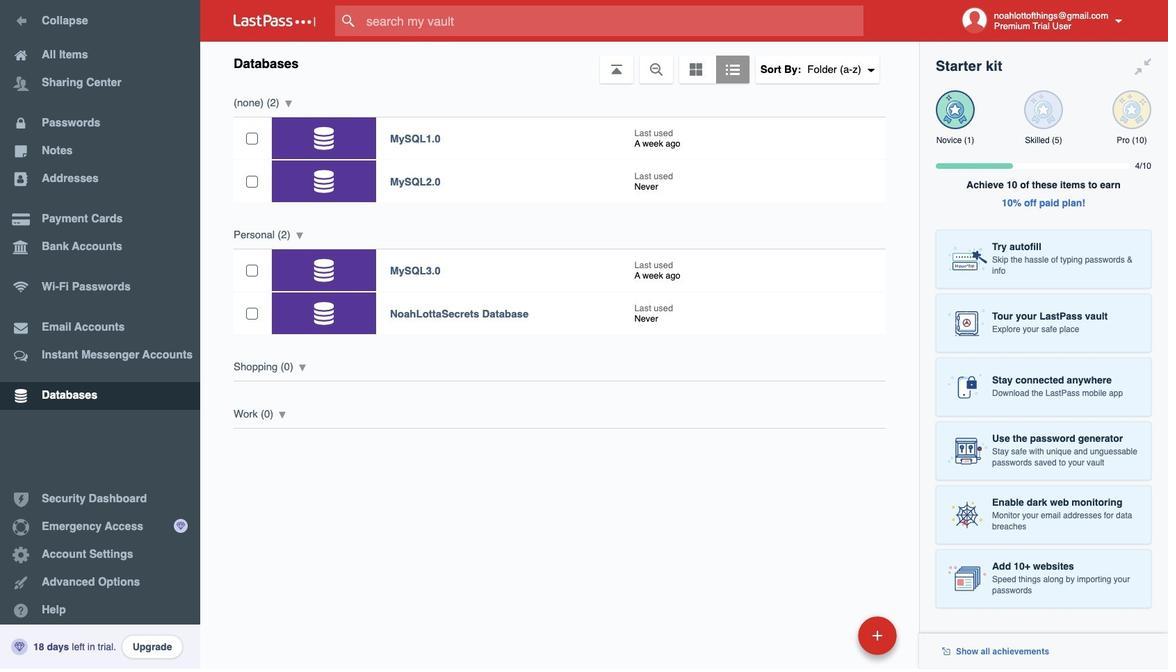 Task type: vqa. For each thing, say whether or not it's contained in the screenshot.
text field
no



Task type: describe. For each thing, give the bounding box(es) containing it.
vault options navigation
[[200, 42, 920, 83]]

Search search field
[[335, 6, 891, 36]]



Task type: locate. For each thing, give the bounding box(es) containing it.
search my vault text field
[[335, 6, 891, 36]]

main navigation navigation
[[0, 0, 200, 670]]

lastpass image
[[234, 15, 316, 27]]

new item navigation
[[763, 613, 906, 670]]

new item element
[[763, 616, 902, 656]]



